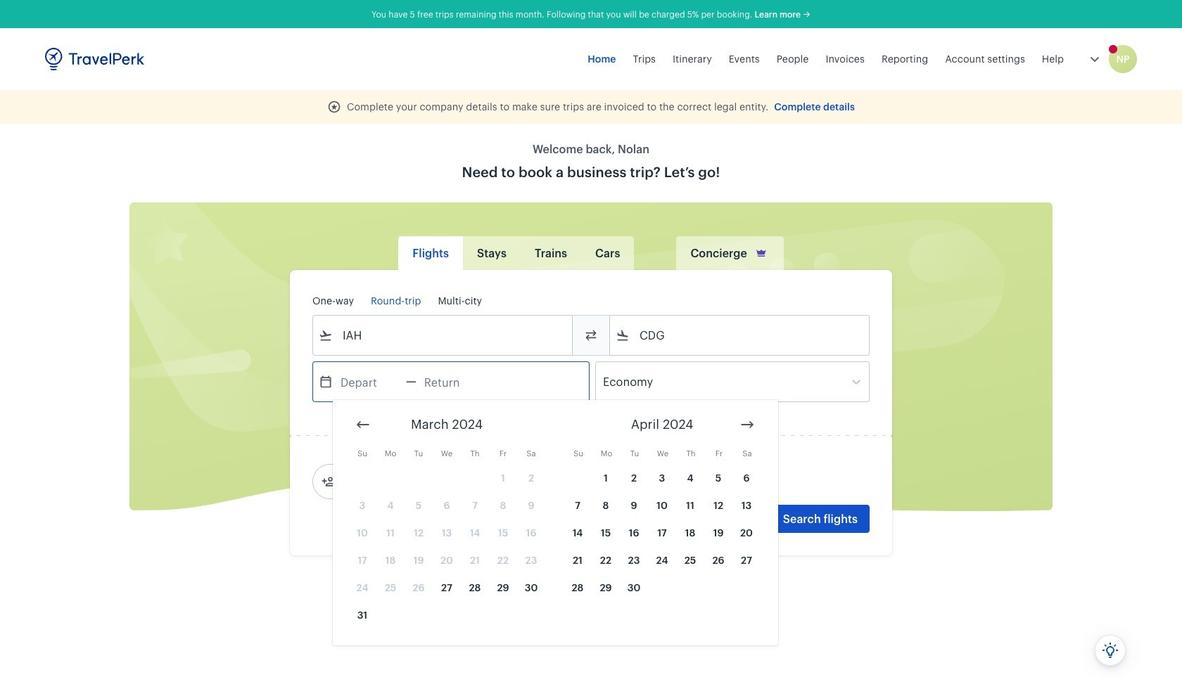 Task type: describe. For each thing, give the bounding box(es) containing it.
To search field
[[630, 324, 851, 347]]

Return text field
[[416, 362, 490, 402]]

move backward to switch to the previous month. image
[[355, 417, 372, 434]]

calendar application
[[333, 400, 1182, 646]]

move forward to switch to the next month. image
[[739, 417, 756, 434]]



Task type: locate. For each thing, give the bounding box(es) containing it.
Add first traveler search field
[[336, 471, 482, 493]]

Depart text field
[[333, 362, 406, 402]]

From search field
[[333, 324, 554, 347]]



